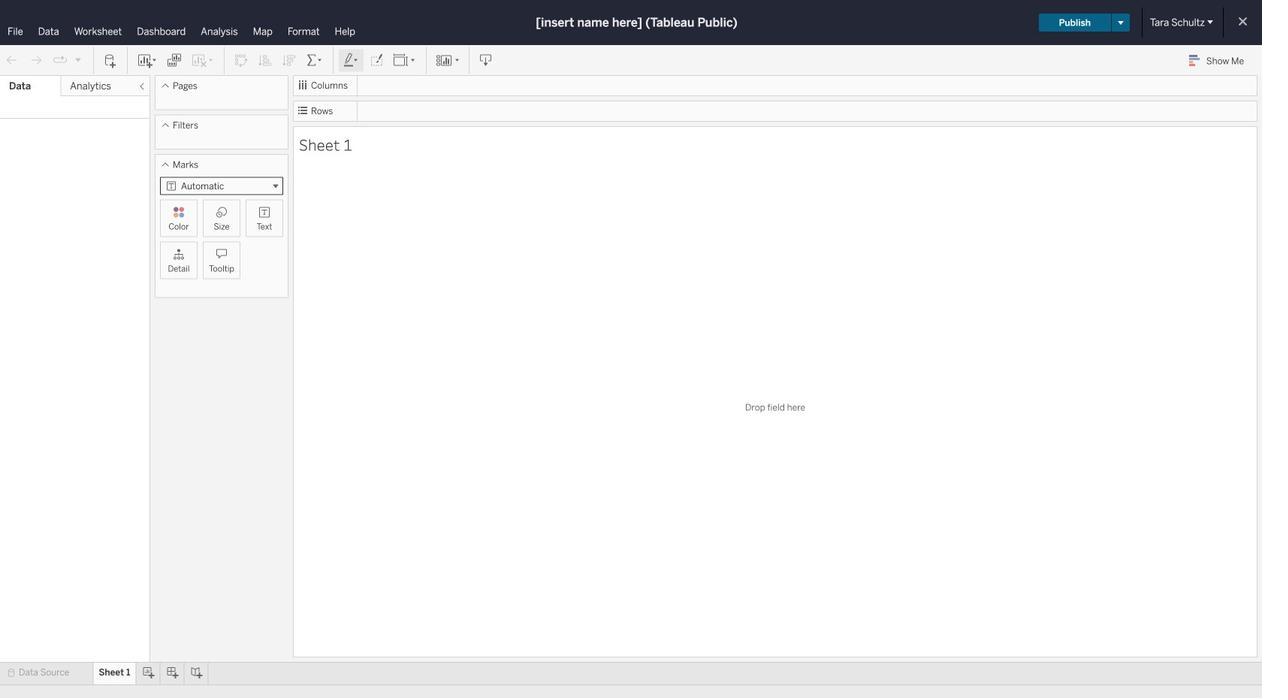 Task type: describe. For each thing, give the bounding box(es) containing it.
fit image
[[393, 53, 417, 68]]

1 horizontal spatial replay animation image
[[74, 55, 83, 64]]

undo image
[[5, 53, 20, 68]]

format workbook image
[[369, 53, 384, 68]]

new data source image
[[103, 53, 118, 68]]

highlight image
[[343, 53, 360, 68]]

sort descending image
[[282, 53, 297, 68]]

redo image
[[29, 53, 44, 68]]



Task type: locate. For each thing, give the bounding box(es) containing it.
duplicate image
[[167, 53, 182, 68]]

swap rows and columns image
[[234, 53, 249, 68]]

replay animation image right redo image at the left of the page
[[53, 53, 68, 68]]

collapse image
[[138, 82, 147, 91]]

new worksheet image
[[137, 53, 158, 68]]

clear sheet image
[[191, 53, 215, 68]]

replay animation image left new data source icon
[[74, 55, 83, 64]]

0 horizontal spatial replay animation image
[[53, 53, 68, 68]]

sort ascending image
[[258, 53, 273, 68]]

replay animation image
[[53, 53, 68, 68], [74, 55, 83, 64]]

totals image
[[306, 53, 324, 68]]

show/hide cards image
[[436, 53, 460, 68]]

download image
[[479, 53, 494, 68]]



Task type: vqa. For each thing, say whether or not it's contained in the screenshot.
NOMINATE FOR VIZ OF THE DAY "icon"
no



